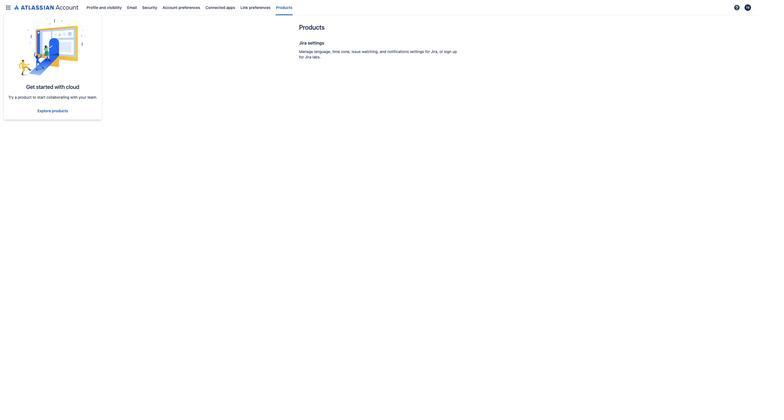 Task type: locate. For each thing, give the bounding box(es) containing it.
0 vertical spatial for
[[425, 49, 430, 54]]

and inside manage profile menu element
[[99, 5, 106, 10]]

up
[[453, 49, 457, 54]]

watching,
[[362, 49, 379, 54]]

jira inside manage language, time zone, issue watching, and notifications settings for jira, or sign up for jira labs.
[[305, 55, 312, 59]]

1 vertical spatial with
[[70, 95, 78, 100]]

preferences
[[179, 5, 200, 10], [249, 5, 271, 10]]

connected
[[206, 5, 225, 10]]

account
[[163, 5, 178, 10]]

preferences right the account
[[179, 5, 200, 10]]

account preferences link
[[161, 3, 202, 12]]

email
[[127, 5, 137, 10]]

explore
[[37, 109, 51, 113]]

jira
[[299, 41, 307, 45], [305, 55, 312, 59]]

try a product to start collaborating with your team.
[[8, 95, 97, 100]]

1 vertical spatial and
[[380, 49, 387, 54]]

preferences right link
[[249, 5, 271, 10]]

settings up language,
[[308, 41, 325, 45]]

preferences inside link preferences link
[[249, 5, 271, 10]]

with up collaborating
[[55, 84, 65, 90]]

for down manage
[[299, 55, 304, 59]]

and right the profile
[[99, 5, 106, 10]]

time
[[333, 49, 340, 54]]

link preferences
[[241, 5, 271, 10]]

profile and visibility
[[87, 5, 122, 10]]

0 horizontal spatial with
[[55, 84, 65, 90]]

products link
[[275, 3, 294, 12]]

link preferences link
[[239, 3, 272, 12]]

help image
[[734, 4, 741, 11]]

manage profile menu element
[[3, 0, 733, 15]]

0 horizontal spatial preferences
[[179, 5, 200, 10]]

0 vertical spatial settings
[[308, 41, 325, 45]]

apps
[[226, 5, 235, 10]]

manage language, time zone, issue watching, and notifications settings for jira, or sign up for jira labs.
[[299, 49, 457, 59]]

jira settings
[[299, 41, 325, 45]]

switch to... image
[[5, 4, 11, 11]]

preferences inside account preferences link
[[179, 5, 200, 10]]

1 vertical spatial for
[[299, 55, 304, 59]]

1 horizontal spatial products
[[299, 23, 325, 31]]

profile and visibility link
[[85, 3, 123, 12]]

settings left jira,
[[410, 49, 424, 54]]

0 horizontal spatial products
[[276, 5, 293, 10]]

account image
[[745, 4, 752, 11]]

language,
[[314, 49, 332, 54]]

settings
[[308, 41, 325, 45], [410, 49, 424, 54]]

jira up manage
[[299, 41, 307, 45]]

1 horizontal spatial and
[[380, 49, 387, 54]]

for left jira,
[[425, 49, 430, 54]]

1 vertical spatial settings
[[410, 49, 424, 54]]

0 vertical spatial with
[[55, 84, 65, 90]]

0 horizontal spatial and
[[99, 5, 106, 10]]

and right watching,
[[380, 49, 387, 54]]

with
[[55, 84, 65, 90], [70, 95, 78, 100]]

0 horizontal spatial settings
[[308, 41, 325, 45]]

team.
[[88, 95, 97, 100]]

products
[[276, 5, 293, 10], [299, 23, 325, 31]]

manage
[[299, 49, 313, 54]]

1 horizontal spatial settings
[[410, 49, 424, 54]]

1 preferences from the left
[[179, 5, 200, 10]]

0 vertical spatial products
[[276, 5, 293, 10]]

1 horizontal spatial preferences
[[249, 5, 271, 10]]

0 vertical spatial and
[[99, 5, 106, 10]]

banner
[[0, 0, 758, 15]]

settings inside manage language, time zone, issue watching, and notifications settings for jira, or sign up for jira labs.
[[410, 49, 424, 54]]

jira down manage
[[305, 55, 312, 59]]

for
[[425, 49, 430, 54], [299, 55, 304, 59]]

issue
[[352, 49, 361, 54]]

2 preferences from the left
[[249, 5, 271, 10]]

and
[[99, 5, 106, 10], [380, 49, 387, 54]]

preferences for link preferences
[[249, 5, 271, 10]]

sign
[[445, 49, 452, 54]]

1 vertical spatial jira
[[305, 55, 312, 59]]

profile
[[87, 5, 98, 10]]

explore products link
[[34, 107, 71, 115]]

get
[[26, 84, 35, 90]]

with left your
[[70, 95, 78, 100]]



Task type: vqa. For each thing, say whether or not it's contained in the screenshot.
Trello Image
no



Task type: describe. For each thing, give the bounding box(es) containing it.
zone,
[[341, 49, 351, 54]]

1 vertical spatial products
[[299, 23, 325, 31]]

or
[[440, 49, 443, 54]]

to
[[33, 95, 36, 100]]

email link
[[126, 3, 139, 12]]

0 horizontal spatial for
[[299, 55, 304, 59]]

security
[[142, 5, 157, 10]]

cloud
[[66, 84, 79, 90]]

get started with cloud
[[26, 84, 79, 90]]

collaborating
[[46, 95, 69, 100]]

1 horizontal spatial for
[[425, 49, 430, 54]]

your
[[79, 95, 86, 100]]

1 horizontal spatial with
[[70, 95, 78, 100]]

a
[[15, 95, 17, 100]]

started
[[36, 84, 53, 90]]

start
[[37, 95, 45, 100]]

product
[[18, 95, 32, 100]]

link
[[241, 5, 248, 10]]

0 vertical spatial jira
[[299, 41, 307, 45]]

visibility
[[107, 5, 122, 10]]

banner containing profile and visibility
[[0, 0, 758, 15]]

account preferences
[[163, 5, 200, 10]]

connected apps link
[[204, 3, 237, 12]]

try
[[8, 95, 14, 100]]

jira,
[[431, 49, 439, 54]]

products inside manage profile menu element
[[276, 5, 293, 10]]

explore products
[[37, 109, 68, 113]]

products
[[52, 109, 68, 113]]

security link
[[141, 3, 159, 12]]

labs.
[[313, 55, 321, 59]]

and inside manage language, time zone, issue watching, and notifications settings for jira, or sign up for jira labs.
[[380, 49, 387, 54]]

preferences for account preferences
[[179, 5, 200, 10]]

notifications
[[388, 49, 409, 54]]

connected apps
[[206, 5, 235, 10]]



